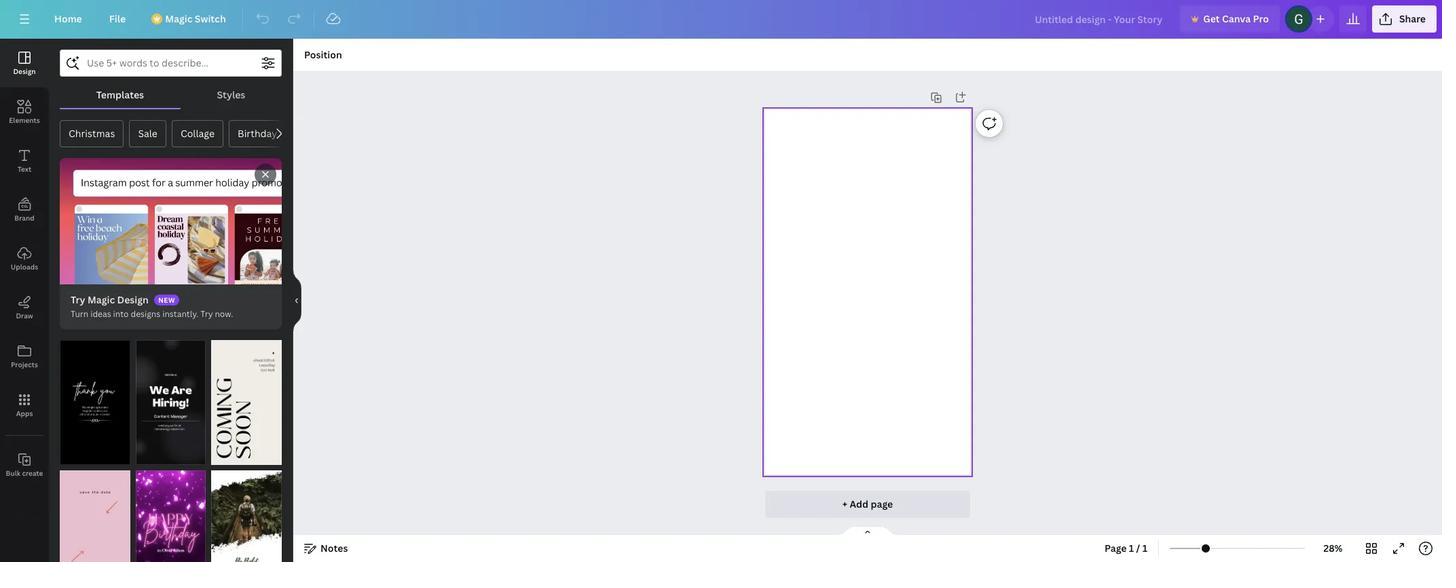 Task type: vqa. For each thing, say whether or not it's contained in the screenshot.
today
no



Task type: locate. For each thing, give the bounding box(es) containing it.
apps button
[[0, 381, 49, 430]]

0 vertical spatial design
[[13, 67, 36, 76]]

design up elements button
[[13, 67, 36, 76]]

canva
[[1223, 12, 1251, 25]]

1 vertical spatial magic
[[88, 293, 115, 306]]

2 1 from the left
[[1143, 542, 1148, 555]]

1 1 from the left
[[1129, 542, 1134, 555]]

get canva pro button
[[1181, 5, 1280, 33]]

draw
[[16, 311, 33, 321]]

beige minimalistic modern coming soon launch instagram story group
[[211, 332, 282, 465]]

1 horizontal spatial 1
[[1143, 542, 1148, 555]]

sale
[[138, 127, 158, 140]]

brand
[[14, 213, 34, 223]]

be bold event instagram story image
[[211, 471, 282, 562]]

0 horizontal spatial 1
[[1129, 542, 1134, 555]]

into
[[113, 308, 129, 320]]

uploads button
[[0, 234, 49, 283]]

ideas
[[90, 308, 111, 320]]

magic switch
[[165, 12, 226, 25]]

try magic design
[[71, 293, 149, 306]]

1 vertical spatial try
[[201, 308, 213, 320]]

1 horizontal spatial magic
[[165, 12, 193, 25]]

0 horizontal spatial design
[[13, 67, 36, 76]]

magic
[[165, 12, 193, 25], [88, 293, 115, 306]]

try left now.
[[201, 308, 213, 320]]

position
[[304, 48, 342, 61]]

uploads
[[11, 262, 38, 272]]

main menu bar
[[0, 0, 1443, 39]]

designs
[[131, 308, 160, 320]]

+ add page button
[[765, 491, 971, 518]]

black and white thank you (your story) group
[[60, 332, 130, 465]]

1 vertical spatial design
[[117, 293, 149, 306]]

styles
[[217, 88, 245, 101]]

magic switch button
[[142, 5, 237, 33]]

28%
[[1324, 542, 1343, 555]]

projects button
[[0, 332, 49, 381]]

create
[[22, 469, 43, 478]]

collage
[[181, 127, 215, 140]]

1 right '/'
[[1143, 542, 1148, 555]]

design up into
[[117, 293, 149, 306]]

try up turn
[[71, 293, 85, 306]]

templates
[[96, 88, 144, 101]]

share
[[1400, 12, 1426, 25]]

1
[[1129, 542, 1134, 555], [1143, 542, 1148, 555]]

switch
[[195, 12, 226, 25]]

magic left switch
[[165, 12, 193, 25]]

instantly.
[[162, 308, 199, 320]]

1 left '/'
[[1129, 542, 1134, 555]]

sale button
[[129, 120, 166, 147]]

magic up ideas
[[88, 293, 115, 306]]

elements
[[9, 115, 40, 125]]

0 vertical spatial magic
[[165, 12, 193, 25]]

home link
[[43, 5, 93, 33]]

get canva pro
[[1204, 12, 1269, 25]]

file
[[109, 12, 126, 25]]

design
[[13, 67, 36, 76], [117, 293, 149, 306]]

black and white thank you (your story) image
[[60, 340, 130, 465]]

try
[[71, 293, 85, 306], [201, 308, 213, 320]]

styles button
[[180, 82, 282, 108]]

28% button
[[1312, 538, 1356, 560]]

0 horizontal spatial try
[[71, 293, 85, 306]]

black gradient bold hiring announcement instagram story image
[[136, 340, 206, 465]]

design button
[[0, 39, 49, 88]]

0 vertical spatial try
[[71, 293, 85, 306]]

0 horizontal spatial magic
[[88, 293, 115, 306]]

bulk
[[6, 469, 20, 478]]

elements button
[[0, 88, 49, 137]]

position button
[[299, 44, 348, 66]]

+ add page
[[843, 498, 893, 511]]

add
[[850, 498, 869, 511]]



Task type: describe. For each thing, give the bounding box(es) containing it.
design inside design button
[[13, 67, 36, 76]]

share button
[[1373, 5, 1437, 33]]

apps
[[16, 409, 33, 418]]

christmas
[[69, 127, 115, 140]]

templates button
[[60, 82, 180, 108]]

pink modern clean bold music event instagram story group
[[60, 462, 130, 562]]

collage button
[[172, 120, 223, 147]]

text button
[[0, 137, 49, 185]]

black purple birthday greeting video  instagram story group
[[136, 462, 206, 562]]

bulk create button
[[0, 441, 49, 490]]

1 horizontal spatial design
[[117, 293, 149, 306]]

page
[[1105, 542, 1127, 555]]

notes
[[321, 542, 348, 555]]

brand button
[[0, 185, 49, 234]]

bulk create
[[6, 469, 43, 478]]

/
[[1137, 542, 1141, 555]]

Design title text field
[[1024, 5, 1175, 33]]

birthday button
[[229, 120, 286, 147]]

christmas button
[[60, 120, 124, 147]]

notes button
[[299, 538, 353, 560]]

side panel tab list
[[0, 39, 49, 490]]

pro
[[1254, 12, 1269, 25]]

new
[[158, 295, 175, 305]]

instagram post for a summer holiday promo image
[[60, 158, 282, 284]]

page
[[871, 498, 893, 511]]

projects
[[11, 360, 38, 369]]

be bold event instagram story group
[[211, 462, 282, 562]]

show pages image
[[835, 526, 901, 537]]

turn
[[71, 308, 88, 320]]

hide image
[[293, 268, 302, 333]]

text
[[18, 164, 31, 174]]

now.
[[215, 308, 233, 320]]

turn ideas into designs instantly. try now.
[[71, 308, 233, 320]]

page 1 / 1
[[1105, 542, 1148, 555]]

magic inside button
[[165, 12, 193, 25]]

1 horizontal spatial try
[[201, 308, 213, 320]]

file button
[[98, 5, 137, 33]]

birthday
[[238, 127, 277, 140]]

draw button
[[0, 283, 49, 332]]

home
[[54, 12, 82, 25]]

beige minimalistic modern coming soon launch instagram story image
[[211, 340, 282, 465]]

black gradient bold hiring announcement instagram story group
[[136, 332, 206, 465]]

get
[[1204, 12, 1220, 25]]

Use 5+ words to describe... search field
[[87, 50, 255, 76]]

+
[[843, 498, 848, 511]]



